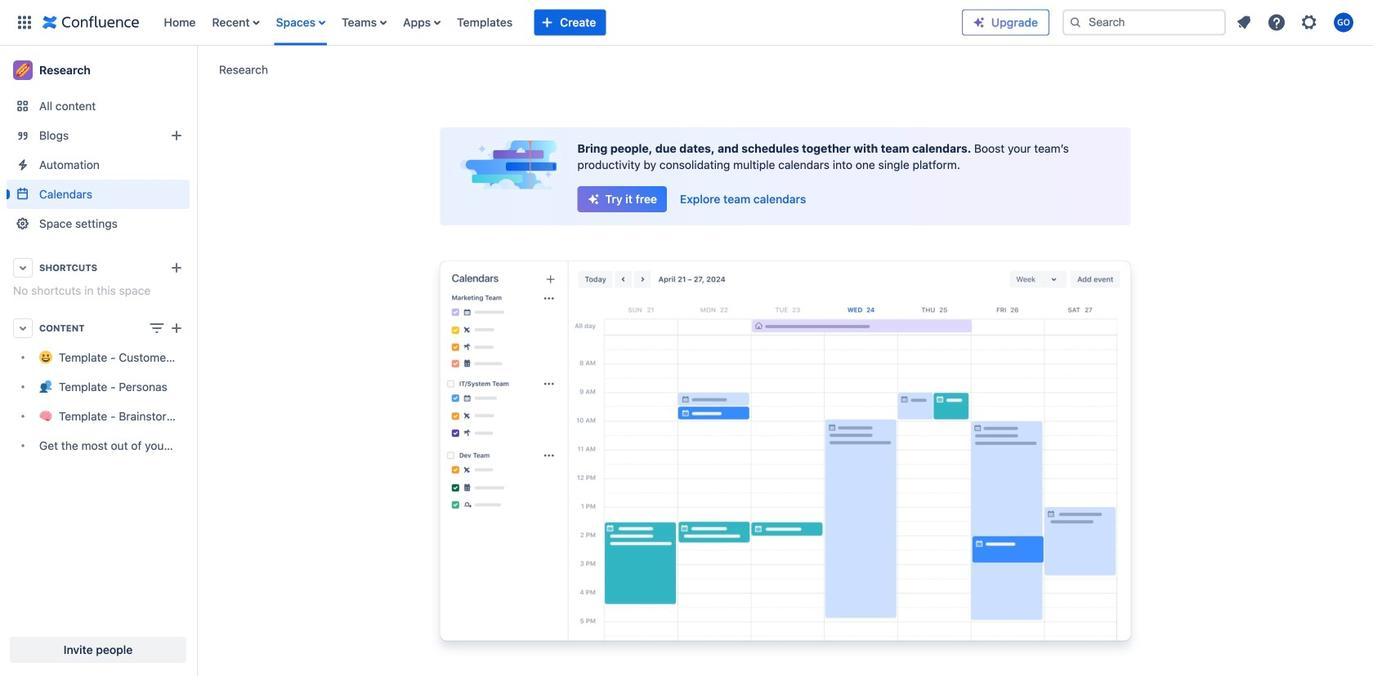 Task type: vqa. For each thing, say whether or not it's contained in the screenshot.
Task image
no



Task type: describe. For each thing, give the bounding box(es) containing it.
global element
[[10, 0, 962, 45]]

create image
[[167, 319, 186, 338]]

search image
[[1069, 16, 1082, 29]]

collapse sidebar image
[[178, 54, 214, 87]]

tree inside space element
[[7, 343, 190, 461]]

list for appswitcher icon
[[156, 0, 962, 45]]

change view image
[[147, 319, 167, 338]]

settings icon image
[[1300, 13, 1320, 32]]

Search field
[[1063, 9, 1226, 36]]

list for premium image
[[1230, 8, 1364, 37]]



Task type: locate. For each thing, give the bounding box(es) containing it.
add shortcut image
[[167, 258, 186, 278]]

appswitcher icon image
[[15, 13, 34, 32]]

list
[[156, 0, 962, 45], [1230, 8, 1364, 37]]

confluence image
[[43, 13, 139, 32], [43, 13, 139, 32]]

None search field
[[1063, 9, 1226, 36]]

1 horizontal spatial list
[[1230, 8, 1364, 37]]

0 horizontal spatial list
[[156, 0, 962, 45]]

banner
[[0, 0, 1374, 46]]

team calendar image image
[[430, 258, 1141, 658]]

space element
[[0, 46, 196, 677]]

create a blog image
[[167, 126, 186, 146]]

premium image
[[973, 16, 986, 29]]

help icon image
[[1267, 13, 1287, 32]]

your profile and preferences image
[[1334, 13, 1354, 32]]

group
[[578, 186, 816, 213]]

tree
[[7, 343, 190, 461]]

notification icon image
[[1235, 13, 1254, 32]]



